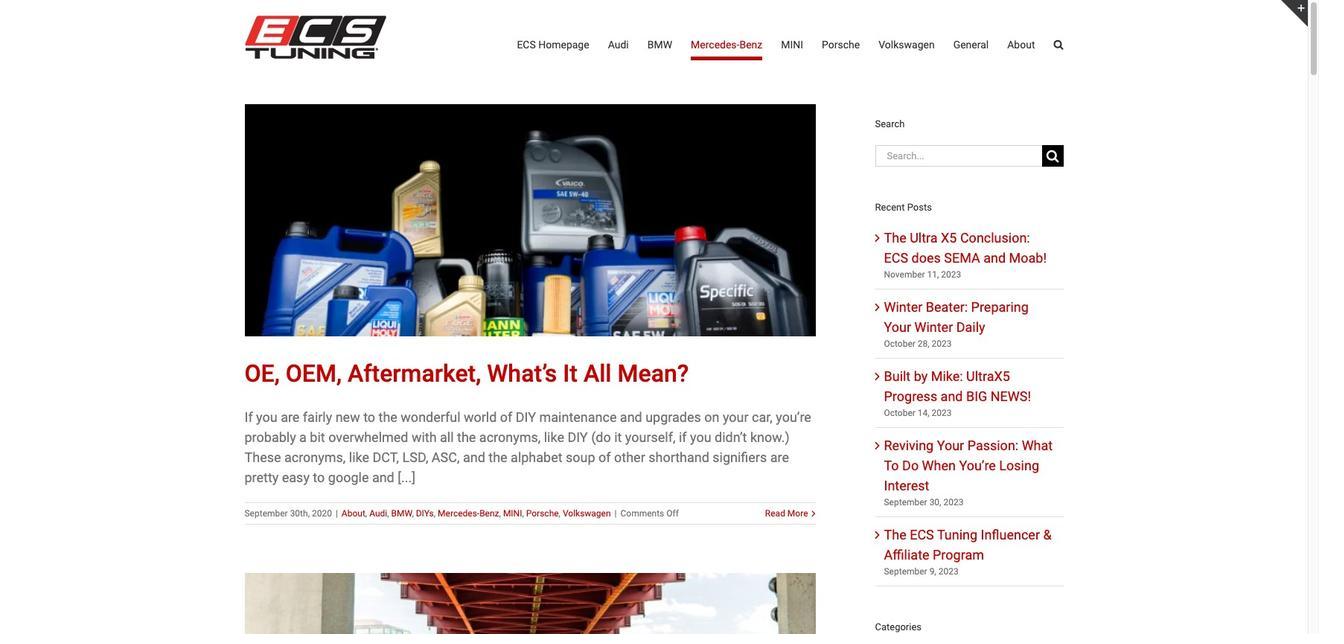 Task type: locate. For each thing, give the bounding box(es) containing it.
winter beater: preparing your winter daily link
[[885, 299, 1029, 335]]

your up built
[[885, 319, 912, 335]]

1 horizontal spatial audi link
[[608, 0, 629, 89]]

about link right 2020
[[342, 509, 366, 519]]

1 horizontal spatial your
[[938, 438, 965, 453]]

winter beater: preparing your winter daily october 28, 2023
[[885, 299, 1029, 349]]

1 the from the top
[[885, 230, 907, 245]]

september down interest
[[885, 497, 928, 508]]

oe, oem, aftermarket, what's it all mean?
[[245, 360, 689, 388]]

1 vertical spatial bmw link
[[391, 509, 412, 519]]

mike:
[[932, 368, 964, 384]]

the ecs tuning influencer & affiliate program link
[[885, 527, 1052, 563]]

about right general
[[1008, 39, 1036, 51]]

1 vertical spatial your
[[938, 438, 965, 453]]

2 the from the top
[[885, 527, 907, 543]]

1 vertical spatial of
[[599, 450, 611, 465]]

ecs
[[517, 39, 536, 51], [885, 250, 909, 266], [910, 527, 935, 543]]

ecs inside the ecs tuning influencer & affiliate program september 9, 2023
[[910, 527, 935, 543]]

ecs up affiliate
[[910, 527, 935, 543]]

0 horizontal spatial diy
[[516, 410, 536, 425]]

mini link
[[782, 0, 804, 89], [503, 509, 522, 519]]

the for the ultra x5 conclusion: ecs does sema and moab!
[[885, 230, 907, 245]]

2 horizontal spatial the
[[489, 450, 508, 465]]

mercedes-
[[691, 39, 740, 51], [438, 509, 480, 519]]

1 vertical spatial winter
[[915, 319, 954, 335]]

by
[[914, 368, 928, 384]]

audi link right the homepage
[[608, 0, 629, 89]]

0 horizontal spatial audi link
[[370, 509, 387, 519]]

1 horizontal spatial acronyms,
[[480, 430, 541, 445]]

and
[[984, 250, 1006, 266], [941, 389, 963, 404], [620, 410, 643, 425], [463, 450, 486, 465], [372, 470, 395, 486]]

0 horizontal spatial your
[[885, 319, 912, 335]]

audi link left diys
[[370, 509, 387, 519]]

november
[[885, 269, 926, 280]]

your up the when
[[938, 438, 965, 453]]

1 horizontal spatial mini link
[[782, 0, 804, 89]]

0 horizontal spatial ecs
[[517, 39, 536, 51]]

built by mike: ultrax5 progress and big news! link
[[885, 368, 1032, 404]]

and down mike:
[[941, 389, 963, 404]]

x5
[[942, 230, 957, 245]]

oe,
[[245, 360, 280, 388]]

lsd,
[[403, 450, 429, 465]]

what
[[1022, 438, 1053, 453]]

search
[[876, 119, 905, 130]]

the right all
[[457, 430, 476, 445]]

read
[[766, 509, 786, 519]]

it
[[563, 360, 578, 388]]

didn't
[[715, 430, 747, 445]]

0 horizontal spatial volkswagen link
[[563, 509, 611, 519]]

mini link down alphabet
[[503, 509, 522, 519]]

mini
[[782, 39, 804, 51], [503, 509, 522, 519]]

the left the ultra on the right top of page
[[885, 230, 907, 245]]

11,
[[928, 269, 940, 280]]

Search... search field
[[876, 145, 1042, 167]]

0 horizontal spatial are
[[281, 410, 300, 425]]

1 horizontal spatial ecs
[[885, 250, 909, 266]]

if
[[679, 430, 687, 445]]

influencer
[[981, 527, 1041, 543]]

2023 right the '28,'
[[932, 339, 952, 349]]

pretty
[[245, 470, 279, 486]]

diy down the maintenance
[[568, 430, 588, 445]]

1 vertical spatial ecs
[[885, 250, 909, 266]]

0 vertical spatial the
[[885, 230, 907, 245]]

september inside "reviving your passion: what to do when you're losing interest september 30, 2023"
[[885, 497, 928, 508]]

are down know.)
[[771, 450, 789, 465]]

are
[[281, 410, 300, 425], [771, 450, 789, 465]]

0 vertical spatial mercedes-benz link
[[691, 0, 763, 89]]

acronyms, up alphabet
[[480, 430, 541, 445]]

2 vertical spatial the
[[489, 450, 508, 465]]

1 vertical spatial to
[[313, 470, 325, 486]]

0 vertical spatial to
[[364, 410, 375, 425]]

2023 inside "reviving your passion: what to do when you're losing interest september 30, 2023"
[[944, 497, 964, 508]]

0 vertical spatial bmw link
[[648, 0, 673, 89]]

google
[[328, 470, 369, 486]]

winter down 'november'
[[885, 299, 923, 315]]

your
[[885, 319, 912, 335], [938, 438, 965, 453]]

1 vertical spatial are
[[771, 450, 789, 465]]

your inside winter beater: preparing your winter daily october 28, 2023
[[885, 319, 912, 335]]

5 , from the left
[[499, 509, 501, 519]]

1 vertical spatial audi link
[[370, 509, 387, 519]]

and down dct,
[[372, 470, 395, 486]]

bmw left mercedes-benz
[[648, 39, 673, 51]]

the inside the ecs tuning influencer & affiliate program september 9, 2023
[[885, 527, 907, 543]]

1 vertical spatial volkswagen link
[[563, 509, 611, 519]]

october
[[885, 339, 916, 349], [885, 408, 916, 418]]

you
[[256, 410, 278, 425], [690, 430, 712, 445]]

porsche
[[822, 39, 860, 51], [526, 509, 559, 519]]

of right world
[[500, 410, 513, 425]]

overwhelmed
[[329, 430, 409, 445]]

0 vertical spatial september
[[885, 497, 928, 508]]

bmw left diys
[[391, 509, 412, 519]]

october inside winter beater: preparing your winter daily october 28, 2023
[[885, 339, 916, 349]]

0 vertical spatial porsche link
[[822, 0, 860, 89]]

0 vertical spatial about link
[[1008, 0, 1036, 89]]

like down overwhelmed
[[349, 450, 370, 465]]

1 vertical spatial audi
[[370, 509, 387, 519]]

1 vertical spatial benz
[[480, 509, 499, 519]]

the
[[379, 410, 398, 425], [457, 430, 476, 445], [489, 450, 508, 465]]

2023 right '9,'
[[939, 567, 959, 577]]

0 vertical spatial mini link
[[782, 0, 804, 89]]

if
[[245, 410, 253, 425]]

0 vertical spatial benz
[[740, 39, 763, 51]]

winter
[[885, 299, 923, 315], [915, 319, 954, 335]]

mean?
[[618, 360, 689, 388]]

it
[[615, 430, 622, 445]]

0 vertical spatial mini
[[782, 39, 804, 51]]

ecs homepage
[[517, 39, 590, 51]]

volkswagen left general
[[879, 39, 935, 51]]

30,
[[930, 497, 942, 508]]

bmw
[[648, 39, 673, 51], [391, 509, 412, 519]]

4 , from the left
[[434, 509, 436, 519]]

oem,
[[286, 360, 342, 388]]

1 horizontal spatial mercedes-
[[691, 39, 740, 51]]

1 horizontal spatial mini
[[782, 39, 804, 51]]

like
[[544, 430, 565, 445], [349, 450, 370, 465]]

diy
[[516, 410, 536, 425], [568, 430, 588, 445]]

0 vertical spatial the
[[379, 410, 398, 425]]

0 vertical spatial your
[[885, 319, 912, 335]]

0 vertical spatial like
[[544, 430, 565, 445]]

the inside the ultra x5 conclusion: ecs does sema and moab! november 11, 2023
[[885, 230, 907, 245]]

1 | from the left
[[336, 509, 338, 519]]

beater:
[[926, 299, 968, 315]]

to
[[885, 458, 900, 473]]

1 vertical spatial diy
[[568, 430, 588, 445]]

winter up the '28,'
[[915, 319, 954, 335]]

0 horizontal spatial bmw
[[391, 509, 412, 519]]

progress
[[885, 389, 938, 404]]

None search field
[[876, 145, 1064, 167]]

1 horizontal spatial |
[[615, 509, 617, 519]]

what's
[[487, 360, 557, 388]]

0 horizontal spatial porsche link
[[526, 509, 559, 519]]

passion:
[[968, 438, 1019, 453]]

volkswagen link
[[879, 0, 935, 89], [563, 509, 611, 519]]

none submit inside section
[[1042, 145, 1064, 167]]

| left "comments"
[[615, 509, 617, 519]]

program
[[933, 547, 985, 563]]

None submit
[[1042, 145, 1064, 167]]

the for the ecs tuning influencer & affiliate program
[[885, 527, 907, 543]]

about link right general
[[1008, 0, 1036, 89]]

maintenance
[[540, 410, 617, 425]]

1 october from the top
[[885, 339, 916, 349]]

1 horizontal spatial of
[[599, 450, 611, 465]]

0 horizontal spatial you
[[256, 410, 278, 425]]

september
[[885, 497, 928, 508], [245, 509, 288, 519], [885, 567, 928, 577]]

reviving your passion: what to do when you're losing interest link
[[885, 438, 1053, 494]]

mini link right mercedes-benz
[[782, 0, 804, 89]]

1 horizontal spatial like
[[544, 430, 565, 445]]

0 vertical spatial ecs
[[517, 39, 536, 51]]

1 vertical spatial the
[[885, 527, 907, 543]]

asc,
[[432, 450, 460, 465]]

| right 2020
[[336, 509, 338, 519]]

like up alphabet
[[544, 430, 565, 445]]

mini down alphabet
[[503, 509, 522, 519]]

shorthand
[[649, 450, 710, 465]]

1 horizontal spatial volkswagen
[[879, 39, 935, 51]]

7 , from the left
[[559, 509, 561, 519]]

2023 right 30,
[[944, 497, 964, 508]]

1 horizontal spatial porsche
[[822, 39, 860, 51]]

1 horizontal spatial about
[[1008, 39, 1036, 51]]

1 vertical spatial september
[[245, 509, 288, 519]]

0 vertical spatial volkswagen link
[[879, 0, 935, 89]]

2023
[[942, 269, 962, 280], [932, 339, 952, 349], [932, 408, 952, 418], [944, 497, 964, 508], [939, 567, 959, 577]]

ecs up 'november'
[[885, 250, 909, 266]]

to right easy
[[313, 470, 325, 486]]

and down conclusion:
[[984, 250, 1006, 266]]

diys link
[[416, 509, 434, 519]]

about right 2020
[[342, 509, 366, 519]]

1 vertical spatial mercedes-benz link
[[438, 509, 499, 519]]

0 horizontal spatial about
[[342, 509, 366, 519]]

acronyms, down bit
[[284, 450, 346, 465]]

1 vertical spatial porsche
[[526, 509, 559, 519]]

1 horizontal spatial porsche link
[[822, 0, 860, 89]]

0 vertical spatial are
[[281, 410, 300, 425]]

1 horizontal spatial to
[[364, 410, 375, 425]]

|
[[336, 509, 338, 519], [615, 509, 617, 519]]

0 vertical spatial bmw
[[648, 39, 673, 51]]

30th,
[[290, 509, 310, 519]]

0 horizontal spatial |
[[336, 509, 338, 519]]

0 horizontal spatial to
[[313, 470, 325, 486]]

ecs left the homepage
[[517, 39, 536, 51]]

the ecs tuning influencer & affiliate program september 9, 2023
[[885, 527, 1052, 577]]

6 , from the left
[[522, 509, 524, 519]]

are up the a
[[281, 410, 300, 425]]

a
[[299, 430, 307, 445]]

2 vertical spatial september
[[885, 567, 928, 577]]

mercedes- inside "link"
[[691, 39, 740, 51]]

tuning
[[938, 527, 978, 543]]

1 vertical spatial like
[[349, 450, 370, 465]]

volkswagen link left "comments"
[[563, 509, 611, 519]]

october down progress
[[885, 408, 916, 418]]

october left the '28,'
[[885, 339, 916, 349]]

diy up alphabet
[[516, 410, 536, 425]]

2023 right 14,
[[932, 408, 952, 418]]

0 vertical spatial of
[[500, 410, 513, 425]]

0 vertical spatial mercedes-
[[691, 39, 740, 51]]

conclusion:
[[961, 230, 1031, 245]]

volkswagen
[[879, 39, 935, 51], [563, 509, 611, 519]]

world
[[464, 410, 497, 425]]

0 vertical spatial audi
[[608, 39, 629, 51]]

upgrades
[[646, 410, 702, 425]]

1 horizontal spatial audi
[[608, 39, 629, 51]]

aftermarket,
[[348, 360, 481, 388]]

you right 'if'
[[690, 430, 712, 445]]

of down (do
[[599, 450, 611, 465]]

audi left diys
[[370, 509, 387, 519]]

1 vertical spatial october
[[885, 408, 916, 418]]

to up overwhelmed
[[364, 410, 375, 425]]

2 horizontal spatial ecs
[[910, 527, 935, 543]]

1 horizontal spatial the
[[457, 430, 476, 445]]

audi right the homepage
[[608, 39, 629, 51]]

the up overwhelmed
[[379, 410, 398, 425]]

2 october from the top
[[885, 408, 916, 418]]

0 vertical spatial october
[[885, 339, 916, 349]]

audi
[[608, 39, 629, 51], [370, 509, 387, 519]]

section
[[876, 104, 1064, 635]]

2 vertical spatial ecs
[[910, 527, 935, 543]]

0 horizontal spatial mercedes-benz link
[[438, 509, 499, 519]]

the up affiliate
[[885, 527, 907, 543]]

2023 right 11,
[[942, 269, 962, 280]]

mini right mercedes-benz
[[782, 39, 804, 51]]

0 horizontal spatial of
[[500, 410, 513, 425]]

you right if
[[256, 410, 278, 425]]

1 vertical spatial volkswagen
[[563, 509, 611, 519]]

volkswagen link left general
[[879, 0, 935, 89]]

oe, oem, aftermarket, what's it all mean? link
[[245, 360, 689, 388]]

0 horizontal spatial mercedes-
[[438, 509, 480, 519]]

volkswagen left "comments"
[[563, 509, 611, 519]]

september down affiliate
[[885, 567, 928, 577]]

with
[[412, 430, 437, 445]]

yourself,
[[626, 430, 676, 445]]

bmw link left mercedes-benz
[[648, 0, 673, 89]]

about link
[[1008, 0, 1036, 89], [342, 509, 366, 519]]

signifiers
[[713, 450, 767, 465]]

the left alphabet
[[489, 450, 508, 465]]

2 , from the left
[[387, 509, 389, 519]]

september left 30th,
[[245, 509, 288, 519]]

bmw link left diys
[[391, 509, 412, 519]]

mercedes-benz link
[[691, 0, 763, 89], [438, 509, 499, 519]]



Task type: vqa. For each thing, say whether or not it's contained in the screenshot.
the right Bmw Link
yes



Task type: describe. For each thing, give the bounding box(es) containing it.
on
[[705, 410, 720, 425]]

new
[[336, 410, 360, 425]]

preparing
[[972, 299, 1029, 315]]

know.)
[[751, 430, 790, 445]]

september inside the ecs tuning influencer & affiliate program september 9, 2023
[[885, 567, 928, 577]]

easy
[[282, 470, 310, 486]]

you're
[[776, 410, 812, 425]]

the ultra x5 conclusion: ecs does sema and moab! link
[[885, 230, 1047, 266]]

0 vertical spatial volkswagen
[[879, 39, 935, 51]]

0 vertical spatial porsche
[[822, 39, 860, 51]]

0 horizontal spatial mini link
[[503, 509, 522, 519]]

probably
[[245, 430, 296, 445]]

diys
[[416, 509, 434, 519]]

and inside built by mike: ultrax5 progress and big news! october 14, 2023
[[941, 389, 963, 404]]

ultra
[[910, 230, 938, 245]]

interest
[[885, 478, 930, 494]]

[...]
[[398, 470, 416, 486]]

does
[[912, 250, 941, 266]]

the ultra x5 conclusion: ecs does sema and moab! november 11, 2023
[[885, 230, 1047, 280]]

your inside "reviving your passion: what to do when you're losing interest september 30, 2023"
[[938, 438, 965, 453]]

1 horizontal spatial bmw
[[648, 39, 673, 51]]

built
[[885, 368, 911, 384]]

and up it
[[620, 410, 643, 425]]

&
[[1044, 527, 1052, 543]]

1 horizontal spatial bmw link
[[648, 0, 673, 89]]

moab!
[[1010, 250, 1047, 266]]

read more link
[[766, 507, 809, 521]]

reviving
[[885, 438, 934, 453]]

2023 inside the ecs tuning influencer & affiliate program september 9, 2023
[[939, 567, 959, 577]]

dct,
[[373, 450, 399, 465]]

ecs inside the ultra x5 conclusion: ecs does sema and moab! november 11, 2023
[[885, 250, 909, 266]]

0 horizontal spatial acronyms,
[[284, 450, 346, 465]]

soup
[[566, 450, 596, 465]]

alphabet
[[511, 450, 563, 465]]

0 vertical spatial audi link
[[608, 0, 629, 89]]

and inside the ultra x5 conclusion: ecs does sema and moab! november 11, 2023
[[984, 250, 1006, 266]]

news!
[[991, 389, 1032, 404]]

1 , from the left
[[366, 509, 367, 519]]

homepage
[[539, 39, 590, 51]]

labor of love: bogdan's bagged mercedes benz 190e image
[[245, 573, 816, 635]]

(do
[[592, 430, 611, 445]]

3 , from the left
[[412, 509, 414, 519]]

general
[[954, 39, 989, 51]]

0 vertical spatial winter
[[885, 299, 923, 315]]

reviving your passion: what to do when you're losing interest september 30, 2023
[[885, 438, 1053, 508]]

wonderful
[[401, 410, 461, 425]]

section containing the ultra x5 conclusion: ecs does sema and moab!
[[876, 104, 1064, 635]]

fairly
[[303, 410, 332, 425]]

ecs tuning logo image
[[245, 16, 386, 59]]

1 horizontal spatial about link
[[1008, 0, 1036, 89]]

recent posts
[[876, 202, 932, 213]]

do
[[903, 458, 919, 473]]

14,
[[918, 408, 930, 418]]

all
[[440, 430, 454, 445]]

big
[[967, 389, 988, 404]]

28,
[[918, 339, 930, 349]]

9,
[[930, 567, 937, 577]]

off
[[667, 509, 679, 519]]

bit
[[310, 430, 325, 445]]

october inside built by mike: ultrax5 progress and big news! october 14, 2023
[[885, 408, 916, 418]]

1 vertical spatial you
[[690, 430, 712, 445]]

your
[[723, 410, 749, 425]]

built by mike: ultrax5 progress and big news! october 14, 2023
[[885, 368, 1032, 418]]

0 horizontal spatial the
[[379, 410, 398, 425]]

1 vertical spatial the
[[457, 430, 476, 445]]

oe, oem, aftermarket, what's it all mean? image
[[245, 104, 816, 337]]

general link
[[954, 0, 989, 89]]

comments
[[621, 509, 665, 519]]

0 horizontal spatial bmw link
[[391, 509, 412, 519]]

read more
[[766, 509, 809, 519]]

0 horizontal spatial porsche
[[526, 509, 559, 519]]

other
[[615, 450, 646, 465]]

mercedes-benz
[[691, 39, 763, 51]]

all
[[584, 360, 612, 388]]

daily
[[957, 319, 986, 335]]

1 horizontal spatial are
[[771, 450, 789, 465]]

losing
[[1000, 458, 1040, 473]]

more
[[788, 509, 809, 519]]

september 30th, 2020 | about , audi , bmw , diys , mercedes-benz , mini , porsche , volkswagen | comments off
[[245, 509, 679, 519]]

1 vertical spatial about link
[[342, 509, 366, 519]]

these
[[245, 450, 281, 465]]

when
[[923, 458, 956, 473]]

0 vertical spatial diy
[[516, 410, 536, 425]]

2023 inside built by mike: ultrax5 progress and big news! october 14, 2023
[[932, 408, 952, 418]]

1 horizontal spatial diy
[[568, 430, 588, 445]]

1 vertical spatial porsche link
[[526, 509, 559, 519]]

recent
[[876, 202, 905, 213]]

ultrax5
[[967, 368, 1011, 384]]

2020
[[312, 509, 332, 519]]

2023 inside winter beater: preparing your winter daily october 28, 2023
[[932, 339, 952, 349]]

you're
[[960, 458, 997, 473]]

sema
[[945, 250, 981, 266]]

0 vertical spatial you
[[256, 410, 278, 425]]

2023 inside the ultra x5 conclusion: ecs does sema and moab! november 11, 2023
[[942, 269, 962, 280]]

if you are fairly new to the wonderful world of diy maintenance and upgrades on your car, you're probably a bit overwhelmed with all the acronyms, like diy (do it yourself, if you didn't know.) these acronyms, like dct, lsd, asc, and the alphabet soup of other shorthand signifiers are pretty easy to google and [...]
[[245, 410, 812, 486]]

and right asc,
[[463, 450, 486, 465]]

1 horizontal spatial volkswagen link
[[879, 0, 935, 89]]

0 horizontal spatial audi
[[370, 509, 387, 519]]

1 vertical spatial about
[[342, 509, 366, 519]]

benz inside "link"
[[740, 39, 763, 51]]

car,
[[752, 410, 773, 425]]

0 vertical spatial acronyms,
[[480, 430, 541, 445]]

1 vertical spatial mercedes-
[[438, 509, 480, 519]]

2 | from the left
[[615, 509, 617, 519]]

posts
[[908, 202, 932, 213]]

0 horizontal spatial mini
[[503, 509, 522, 519]]

0 horizontal spatial like
[[349, 450, 370, 465]]



